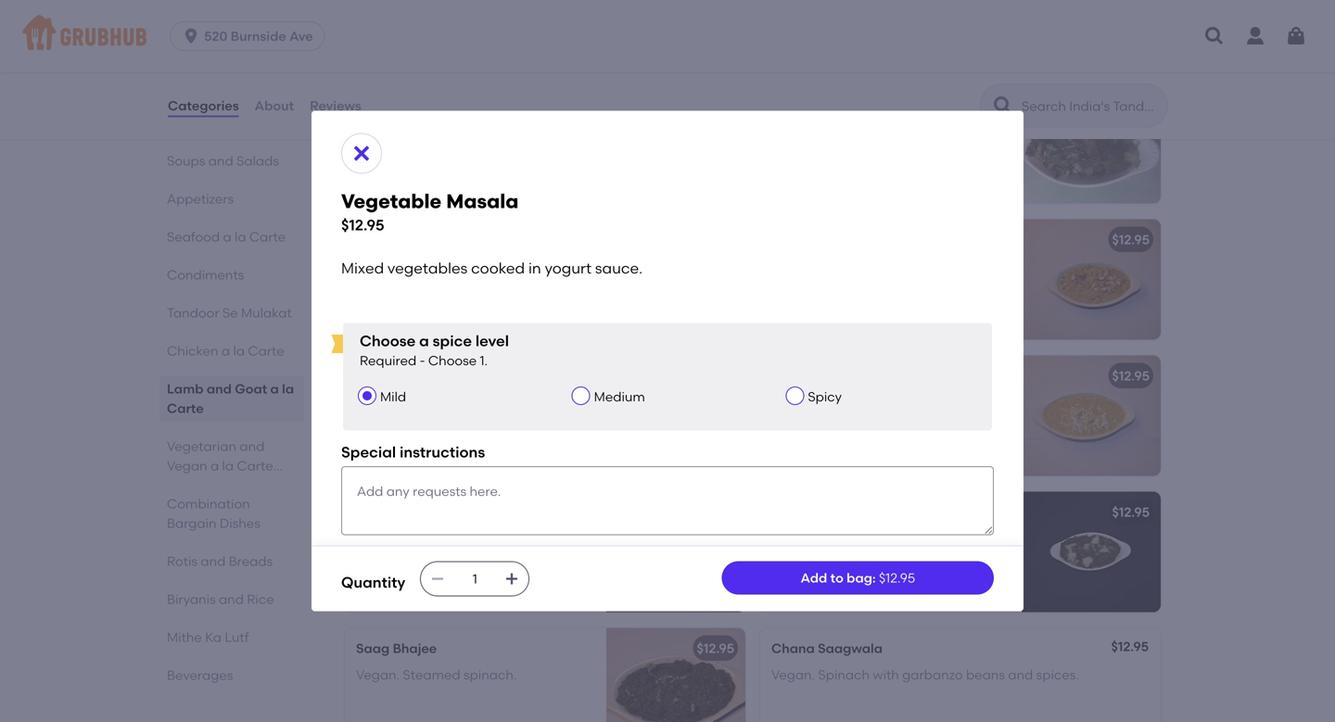 Task type: locate. For each thing, give the bounding box(es) containing it.
and inside lamb and goat a la carte
[[207, 381, 232, 397]]

2 vertical spatial sauce.
[[478, 549, 519, 565]]

vegetables down the mixed vegetable curry
[[387, 259, 467, 277]]

vegetables
[[387, 259, 467, 277], [396, 394, 466, 410]]

appetizers
[[167, 191, 234, 207]]

onions,
[[505, 122, 550, 138], [356, 277, 401, 293]]

masala up the curry
[[446, 189, 519, 213]]

ginger, inside "vegan. cooked with spices, ginger, onions, and garlic."
[[531, 258, 574, 274]]

a for seafood
[[223, 229, 231, 245]]

a inside vegetarian and vegan a la carte specialties combination bargain dishes
[[210, 458, 219, 474]]

yogurt
[[545, 259, 592, 277], [533, 394, 574, 410], [434, 549, 475, 565]]

sauce.
[[595, 259, 643, 277], [577, 394, 618, 410], [478, 549, 519, 565]]

Search India's Tandoori search field
[[1020, 97, 1162, 115]]

rotis and breads
[[167, 553, 273, 569]]

a for chicken
[[221, 343, 230, 359]]

vegan. inside "vegan. cooked with spices, ginger, onions, and garlic."
[[356, 258, 400, 274]]

cooked inside "cheese cooked with nuts and raisins with cream and spices."
[[822, 394, 869, 410]]

navratan korma image
[[1022, 219, 1161, 340]]

1 vertical spatial mixed
[[341, 259, 384, 277]]

to down curry
[[830, 570, 843, 586]]

to inside "vegan. garden fresh spinach cooked curry style with potatoes, and seasoned to perfection with herbs and spices."
[[863, 568, 876, 584]]

required
[[360, 353, 416, 368]]

0 vertical spatial garlic.
[[661, 122, 700, 138]]

cooked up 'add'
[[771, 549, 818, 565]]

a for choose
[[419, 332, 429, 350]]

mushroom for mushroom masala
[[356, 96, 423, 111]]

a
[[223, 229, 231, 245], [419, 332, 429, 350], [221, 343, 230, 359], [270, 381, 279, 397], [210, 458, 219, 474]]

cheese cooked with nuts and raisins with cream and spices.
[[771, 394, 999, 429]]

0 vertical spatial choose
[[360, 332, 416, 350]]

mushroom
[[356, 96, 423, 111], [356, 122, 422, 138]]

1 horizontal spatial onions,
[[505, 122, 550, 138]]

cooked down 1.
[[469, 394, 516, 410]]

2 vertical spatial spices.
[[1036, 667, 1079, 683]]

2 vertical spatial mixed
[[356, 394, 393, 410]]

spices. down nuts
[[873, 413, 916, 429]]

1 horizontal spatial garlic.
[[661, 122, 700, 138]]

add to bag: $12.95
[[800, 570, 915, 586]]

a inside choose a spice level required - choose 1.
[[419, 332, 429, 350]]

ka
[[205, 629, 222, 645]]

paneer
[[356, 531, 401, 546]]

ginger,
[[553, 122, 596, 138], [531, 258, 574, 274]]

spinach
[[818, 667, 870, 683]]

yogurt inside paneer cooked in special curry, tomato and yogurt sauce.
[[434, 549, 475, 565]]

garden
[[818, 531, 866, 546]]

fresh
[[627, 122, 658, 138], [869, 531, 900, 546]]

about
[[255, 98, 294, 113]]

1 vertical spatial ginger,
[[531, 258, 574, 274]]

rotis
[[167, 553, 197, 569]]

yogurt left medium
[[533, 394, 574, 410]]

0 vertical spatial in
[[528, 259, 541, 277]]

choose
[[360, 332, 416, 350], [428, 353, 477, 368]]

spicy
[[808, 389, 842, 405]]

to
[[863, 568, 876, 584], [830, 570, 843, 586]]

spinach.
[[464, 667, 517, 683]]

about button
[[254, 72, 295, 139]]

1 horizontal spatial to
[[863, 568, 876, 584]]

0 vertical spatial mushroom
[[356, 96, 423, 111]]

se
[[222, 305, 238, 321]]

vegetable
[[341, 189, 441, 213], [397, 232, 463, 248], [356, 368, 421, 384]]

$12.95 inside button
[[1112, 232, 1150, 248]]

0 vertical spatial yogurt
[[545, 259, 592, 277]]

reviews
[[310, 98, 361, 113]]

vegetarian
[[167, 439, 236, 454]]

vegetable masala
[[356, 368, 472, 384]]

cooked right paneer
[[404, 531, 451, 546]]

1 vertical spatial spices.
[[838, 587, 880, 603]]

garlic. inside "vegan. cooked with spices, ginger, onions, and garlic."
[[432, 277, 471, 293]]

special instructions
[[341, 443, 485, 461]]

cream
[[801, 413, 842, 429]]

mulakat
[[241, 305, 292, 321]]

vegetable masala $12.95
[[341, 189, 519, 234]]

vegan. down saag
[[356, 667, 400, 683]]

and
[[599, 122, 624, 138], [208, 153, 233, 169], [404, 277, 429, 293], [207, 381, 232, 397], [932, 394, 957, 410], [845, 413, 870, 429], [240, 439, 265, 454], [406, 549, 431, 565], [201, 553, 226, 569], [771, 568, 796, 584], [810, 587, 835, 603], [219, 591, 244, 607], [1008, 667, 1033, 683]]

1 vertical spatial yogurt
[[533, 394, 574, 410]]

shahi paneer image
[[1022, 356, 1161, 476]]

carte down lamb
[[167, 401, 204, 416]]

potatoes,
[[918, 549, 978, 565]]

1 vertical spatial garlic.
[[432, 277, 471, 293]]

beans
[[966, 667, 1005, 683]]

spices. right 'beans'
[[1036, 667, 1079, 683]]

style
[[856, 549, 885, 565]]

cooked
[[403, 258, 452, 274]]

1 vertical spatial onions,
[[356, 277, 401, 293]]

vegetable inside "vegetable masala $12.95"
[[341, 189, 441, 213]]

1 horizontal spatial fresh
[[869, 531, 900, 546]]

1 vertical spatial choose
[[428, 353, 477, 368]]

2 vertical spatial in
[[454, 531, 465, 546]]

sauce. inside paneer cooked in special curry, tomato and yogurt sauce.
[[478, 549, 519, 565]]

1 vertical spatial vegetable
[[397, 232, 463, 248]]

Special instructions text field
[[341, 466, 994, 536]]

bhaji
[[815, 96, 847, 111]]

dishes
[[220, 515, 260, 531]]

vegan. left cooked
[[356, 258, 400, 274]]

la right goat
[[282, 381, 294, 397]]

vegan. up 'add'
[[771, 531, 815, 546]]

1 vertical spatial in
[[519, 394, 530, 410]]

cooked
[[426, 122, 472, 138], [471, 259, 525, 277], [469, 394, 516, 410], [822, 394, 869, 410], [404, 531, 451, 546], [771, 549, 818, 565]]

choose down spice
[[428, 353, 477, 368]]

main navigation navigation
[[0, 0, 1335, 72]]

vegetarian and vegan a la carte specialties combination bargain dishes
[[167, 439, 273, 531]]

condiments
[[167, 267, 244, 283]]

-
[[420, 353, 425, 368]]

masala inside "vegetable masala $12.95"
[[446, 189, 519, 213]]

spices. inside "vegan. garden fresh spinach cooked curry style with potatoes, and seasoned to perfection with herbs and spices."
[[838, 587, 880, 603]]

vegetable up the mixed vegetable curry
[[341, 189, 441, 213]]

mushroom for mushroom cooked with onions, ginger, and fresh garlic.
[[356, 122, 422, 138]]

herbs
[[771, 587, 807, 603]]

carte up dishes
[[237, 458, 273, 474]]

raisins
[[960, 394, 999, 410]]

bhindi
[[771, 96, 811, 111]]

a right seafood
[[223, 229, 231, 245]]

paneer cooked in special curry, tomato and yogurt sauce.
[[356, 531, 551, 565]]

0 vertical spatial vegetables
[[387, 259, 467, 277]]

spices,
[[485, 258, 528, 274]]

spice
[[433, 332, 472, 350]]

a down vegetarian
[[210, 458, 219, 474]]

2 vertical spatial yogurt
[[434, 549, 475, 565]]

quantity
[[341, 574, 405, 592]]

0 vertical spatial masala
[[426, 96, 473, 111]]

vegetable up the mild
[[356, 368, 421, 384]]

to down style
[[863, 568, 876, 584]]

vegan. inside "vegan. garden fresh spinach cooked curry style with potatoes, and seasoned to perfection with herbs and spices."
[[771, 531, 815, 546]]

1 vertical spatial vegetables
[[396, 394, 466, 410]]

add
[[800, 570, 827, 586]]

spices. down the add to bag: $12.95
[[838, 587, 880, 603]]

0 vertical spatial fresh
[[627, 122, 658, 138]]

choose up required at left
[[360, 332, 416, 350]]

$12.95 inside "vegetable masala $12.95"
[[341, 216, 384, 234]]

0 vertical spatial vegetable
[[341, 189, 441, 213]]

la right seafood
[[235, 229, 246, 245]]

vegan. for vegan. garden fresh spinach cooked curry style with potatoes, and seasoned to perfection with herbs and spices.
[[771, 531, 815, 546]]

mixed vegetables cooked in yogurt sauce. down 1.
[[356, 394, 618, 410]]

vegan. cooked with spices, ginger, onions, and garlic.
[[356, 258, 574, 293]]

garlic.
[[661, 122, 700, 138], [432, 277, 471, 293]]

1 mushroom from the top
[[356, 96, 423, 111]]

carte right seafood
[[249, 229, 286, 245]]

salads
[[236, 153, 279, 169]]

1 vertical spatial masala
[[446, 189, 519, 213]]

a right goat
[[270, 381, 279, 397]]

a up -
[[419, 332, 429, 350]]

0 horizontal spatial to
[[830, 570, 843, 586]]

beverages
[[167, 668, 233, 683]]

cooked down the curry
[[471, 259, 525, 277]]

vegan. down chana
[[771, 667, 815, 683]]

cooked up cream
[[822, 394, 869, 410]]

saag alu image
[[1022, 492, 1161, 612]]

0 vertical spatial spices.
[[873, 413, 916, 429]]

garlic. for fresh
[[661, 122, 700, 138]]

0 horizontal spatial garlic.
[[432, 277, 471, 293]]

vegetables down vegetable masala
[[396, 394, 466, 410]]

svg image
[[1203, 25, 1226, 47], [1285, 25, 1307, 47], [182, 27, 200, 45], [350, 142, 373, 164], [430, 572, 445, 587]]

mixed vegetables cooked in yogurt sauce. down the curry
[[341, 259, 643, 277]]

in
[[528, 259, 541, 277], [519, 394, 530, 410], [454, 531, 465, 546]]

0 horizontal spatial onions,
[[356, 277, 401, 293]]

yogurt right spices,
[[545, 259, 592, 277]]

1 vertical spatial sauce.
[[577, 394, 618, 410]]

spices. inside "cheese cooked with nuts and raisins with cream and spices."
[[873, 413, 916, 429]]

cheese
[[771, 394, 819, 410]]

paneer cooked in special curry, tomato and yogurt sauce. button
[[345, 492, 745, 612]]

2 vertical spatial vegetable
[[356, 368, 421, 384]]

1 vertical spatial mushroom
[[356, 122, 422, 138]]

masala down spice
[[425, 368, 472, 384]]

with inside "vegan. cooked with spices, ginger, onions, and garlic."
[[455, 258, 482, 274]]

a right chicken
[[221, 343, 230, 359]]

la down vegetarian
[[222, 458, 234, 474]]

with
[[475, 122, 502, 138], [455, 258, 482, 274], [872, 394, 899, 410], [771, 413, 798, 429], [888, 549, 915, 565], [948, 568, 974, 584], [873, 667, 899, 683]]

masala up the mushroom cooked with onions, ginger, and fresh garlic.
[[426, 96, 473, 111]]

combination
[[167, 496, 250, 512]]

mixed vegetables cooked in yogurt sauce.
[[341, 259, 643, 277], [356, 394, 618, 410]]

yogurt down special
[[434, 549, 475, 565]]

1.
[[480, 353, 488, 368]]

2 mushroom from the top
[[356, 122, 422, 138]]

mushroom masala
[[356, 96, 473, 111]]

0 vertical spatial ginger,
[[553, 122, 596, 138]]

masala
[[426, 96, 473, 111], [446, 189, 519, 213], [425, 368, 472, 384]]

Input item quantity number field
[[454, 562, 495, 596]]

2 vertical spatial masala
[[425, 368, 472, 384]]

vegan. garden fresh spinach cooked curry style with potatoes, and seasoned to perfection with herbs and spices.
[[771, 531, 978, 603]]

saagwala
[[818, 641, 883, 656]]

and inside "vegan. cooked with spices, ginger, onions, and garlic."
[[404, 277, 429, 293]]

vegetable up cooked
[[397, 232, 463, 248]]

bargain
[[167, 515, 217, 531]]

spices.
[[873, 413, 916, 429], [838, 587, 880, 603], [1036, 667, 1079, 683]]

seafood a la carte
[[167, 229, 286, 245]]

vegan. for vegan. cooked with spices, ginger, onions, and garlic.
[[356, 258, 400, 274]]

goat
[[235, 381, 267, 397]]

garbanzo
[[902, 667, 963, 683]]

1 vertical spatial fresh
[[869, 531, 900, 546]]



Task type: describe. For each thing, give the bounding box(es) containing it.
vegan
[[167, 458, 207, 474]]

rice
[[247, 591, 274, 607]]

and inside paneer cooked in special curry, tomato and yogurt sauce.
[[406, 549, 431, 565]]

vegetable for vegetable masala
[[356, 368, 421, 384]]

carte down mulakat
[[248, 343, 284, 359]]

categories
[[168, 98, 239, 113]]

masala for vegetable masala
[[425, 368, 472, 384]]

saag bhajee
[[356, 641, 437, 656]]

cooked down the mushroom masala
[[426, 122, 472, 138]]

cooked inside paneer cooked in special curry, tomato and yogurt sauce.
[[404, 531, 451, 546]]

lutf
[[225, 629, 249, 645]]

saag
[[356, 641, 390, 656]]

categories button
[[167, 72, 240, 139]]

seafood
[[167, 229, 220, 245]]

bag:
[[847, 570, 876, 586]]

biryanis
[[167, 591, 216, 607]]

soups
[[167, 153, 205, 169]]

fresh inside "vegan. garden fresh spinach cooked curry style with potatoes, and seasoned to perfection with herbs and spices."
[[869, 531, 900, 546]]

carte inside vegetarian and vegan a la carte specialties combination bargain dishes
[[237, 458, 273, 474]]

bhindi bhaji image
[[1022, 83, 1161, 204]]

0 vertical spatial onions,
[[505, 122, 550, 138]]

paneer tikka masala image
[[606, 492, 745, 612]]

vegetable for vegetable masala $12.95
[[341, 189, 441, 213]]

medium
[[594, 389, 645, 405]]

svg image inside 520 burnside ave button
[[182, 27, 200, 45]]

perfection
[[879, 568, 944, 584]]

onions, inside "vegan. cooked with spices, ginger, onions, and garlic."
[[356, 277, 401, 293]]

lamb
[[167, 381, 203, 397]]

mixed vegetable curry image
[[606, 219, 745, 340]]

svg image
[[505, 572, 519, 587]]

burnside
[[231, 28, 286, 44]]

nuts
[[902, 394, 928, 410]]

lamb and goat a la carte
[[167, 381, 294, 416]]

a inside lamb and goat a la carte
[[270, 381, 279, 397]]

chicken a la carte
[[167, 343, 284, 359]]

vegan. for vegan. steamed spinach.
[[356, 667, 400, 683]]

breads
[[229, 553, 273, 569]]

la inside lamb and goat a la carte
[[282, 381, 294, 397]]

mushroom cooked with onions, ginger, and fresh garlic.
[[356, 122, 700, 138]]

tandoor se mulakat
[[167, 305, 292, 321]]

and inside vegetarian and vegan a la carte specialties combination bargain dishes
[[240, 439, 265, 454]]

cooked inside "vegan. garden fresh spinach cooked curry style with potatoes, and seasoned to perfection with herbs and spices."
[[771, 549, 818, 565]]

mild
[[380, 389, 406, 405]]

carte inside lamb and goat a la carte
[[167, 401, 204, 416]]

instructions
[[400, 443, 485, 461]]

tandoor
[[167, 305, 219, 321]]

0 vertical spatial mixed vegetables cooked in yogurt sauce.
[[341, 259, 643, 277]]

vegan. spinach with garbanzo beans and spices.
[[771, 667, 1079, 683]]

reviews button
[[309, 72, 362, 139]]

ginger, for onions,
[[553, 122, 596, 138]]

biryanis and rice
[[167, 591, 274, 607]]

0 vertical spatial sauce.
[[595, 259, 643, 277]]

search icon image
[[992, 95, 1014, 117]]

la inside vegetarian and vegan a la carte specialties combination bargain dishes
[[222, 458, 234, 474]]

in inside paneer cooked in special curry, tomato and yogurt sauce.
[[454, 531, 465, 546]]

$12.95 button
[[760, 219, 1161, 340]]

bhajee
[[393, 641, 437, 656]]

1 horizontal spatial choose
[[428, 353, 477, 368]]

saag bhajee image
[[606, 628, 745, 722]]

ave
[[289, 28, 313, 44]]

mithe ka lutf
[[167, 629, 249, 645]]

spinach
[[903, 531, 953, 546]]

chana
[[771, 641, 815, 656]]

chicken
[[167, 343, 218, 359]]

chana saagwala
[[771, 641, 883, 656]]

curry
[[821, 549, 853, 565]]

0 vertical spatial mixed
[[356, 232, 394, 248]]

tomato
[[356, 549, 403, 565]]

520 burnside ave
[[204, 28, 313, 44]]

special
[[468, 531, 513, 546]]

la down se
[[233, 343, 245, 359]]

garlic. for and
[[432, 277, 471, 293]]

soups and salads
[[167, 153, 279, 169]]

bhindi bhaji
[[771, 96, 847, 111]]

vegan. steamed spinach.
[[356, 667, 517, 683]]

520 burnside ave button
[[170, 21, 333, 51]]

0 horizontal spatial fresh
[[627, 122, 658, 138]]

ginger, for spices,
[[531, 258, 574, 274]]

special
[[341, 443, 396, 461]]

choose a spice level required - choose 1.
[[360, 332, 509, 368]]

masala for mushroom masala
[[426, 96, 473, 111]]

520
[[204, 28, 227, 44]]

curry,
[[516, 531, 551, 546]]

steamed
[[403, 667, 460, 683]]

mixed vegetable curry
[[356, 232, 501, 248]]

seasoned
[[799, 568, 860, 584]]

masala for vegetable masala $12.95
[[446, 189, 519, 213]]

1 vertical spatial mixed vegetables cooked in yogurt sauce.
[[356, 394, 618, 410]]

vegan. for vegan. spinach with garbanzo beans and spices.
[[771, 667, 815, 683]]

0 horizontal spatial choose
[[360, 332, 416, 350]]

specialties
[[167, 477, 235, 493]]

mithe
[[167, 629, 202, 645]]



Task type: vqa. For each thing, say whether or not it's contained in the screenshot.
Masala to the middle
yes



